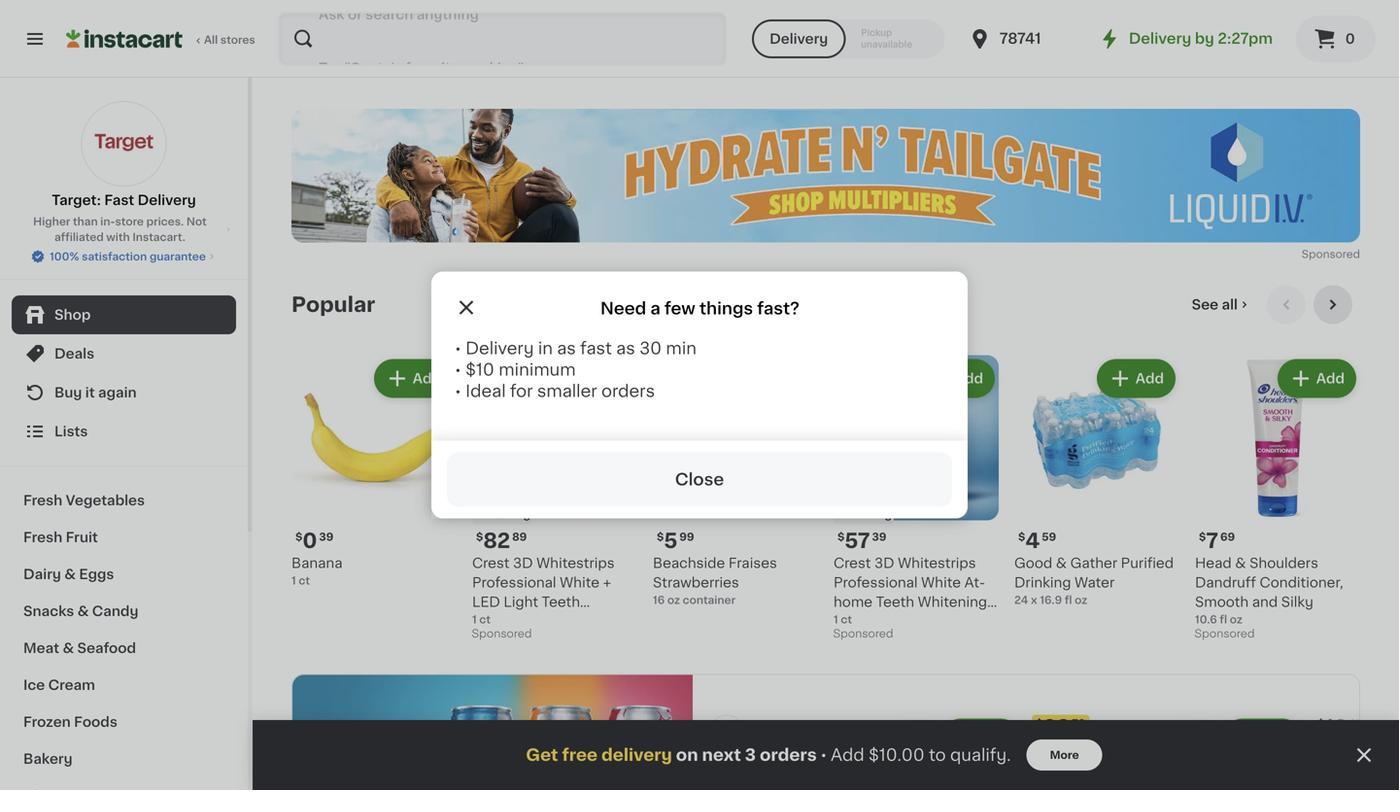 Task type: vqa. For each thing, say whether or not it's contained in the screenshot.
Fresh
yes



Task type: describe. For each thing, give the bounding box(es) containing it.
buy
[[54, 386, 82, 400]]

energy
[[1092, 743, 1141, 757]]

it
[[85, 386, 95, 400]]

buy it again link
[[12, 373, 236, 412]]

higher than in-store prices. not affiliated with instacart.
[[33, 216, 207, 243]]

water
[[1075, 576, 1115, 590]]

target: fast delivery logo image
[[81, 101, 167, 187]]

fresh for fresh vegetables
[[23, 494, 62, 507]]

$ for 82
[[476, 532, 483, 542]]

1 inside banana 1 ct
[[292, 575, 296, 586]]

next
[[702, 747, 742, 764]]

100% satisfaction guarantee button
[[30, 245, 218, 264]]

add inside treatment tracker modal "dialog"
[[831, 747, 865, 764]]

cream
[[48, 679, 95, 692]]

• left ideal
[[455, 383, 462, 400]]

shoulders
[[1250, 557, 1319, 570]]

things
[[700, 300, 754, 317]]

by
[[1196, 32, 1215, 46]]

add button for 82
[[557, 361, 632, 396]]

product group containing 7
[[1196, 355, 1361, 645]]

fl for 7
[[1220, 614, 1228, 625]]

head
[[1196, 557, 1232, 570]]

at-
[[965, 576, 986, 590]]

dairy & eggs
[[23, 568, 114, 581]]

$ 26 79
[[1036, 717, 1086, 738]]

1 ct for 57
[[834, 614, 853, 625]]

and
[[1253, 595, 1279, 609]]

fast
[[104, 193, 134, 207]]

$29.99
[[1094, 724, 1142, 737]]

need a few things fast? dialog
[[432, 272, 968, 519]]

white for 57
[[922, 576, 961, 590]]

crest 3d whitestrips professional white + led light teeth whitening kit, 19 treatments
[[472, 557, 615, 648]]

white for 82
[[560, 576, 600, 590]]

on
[[676, 747, 699, 764]]

dandruff
[[1196, 576, 1257, 590]]

product group containing 4
[[1015, 355, 1180, 608]]

gives
[[785, 764, 835, 780]]

drinking
[[1015, 576, 1072, 590]]

red for red bull ene
[[1314, 743, 1342, 757]]

fast
[[581, 340, 612, 357]]

57
[[845, 531, 871, 551]]

target:
[[52, 193, 101, 207]]

frozen foods link
[[12, 704, 236, 741]]

higher than in-store prices. not affiliated with instacart. link
[[16, 214, 232, 245]]

0 inside the product group
[[303, 531, 317, 551]]

nsored
[[1324, 249, 1361, 260]]

100%
[[50, 251, 79, 262]]

19 inside crest 3d whitestrips professional white + led light teeth whitening kit, 19 treatments
[[571, 615, 586, 628]]

$ 5 99
[[657, 531, 695, 551]]

beachside fraises strawberries 16 oz container
[[653, 557, 778, 606]]

bull for gives
[[748, 764, 782, 780]]

$ for 0
[[296, 532, 303, 542]]

19 inside $ 10 19
[[1351, 718, 1363, 729]]

light
[[504, 595, 539, 609]]

7
[[1207, 531, 1219, 551]]

prices.
[[146, 216, 184, 227]]

silky
[[1282, 595, 1314, 609]]

10.6
[[1196, 614, 1218, 625]]

& for meat
[[63, 642, 74, 655]]

& for snacks
[[77, 605, 89, 618]]

& for good
[[1056, 557, 1067, 570]]

banana
[[292, 557, 343, 570]]

close
[[675, 471, 724, 488]]

59
[[1042, 532, 1057, 542]]

3
[[745, 747, 756, 764]]

& for head
[[1236, 557, 1247, 570]]

teeth inside crest 3d whitestrips professional white at- home teeth whitening kit
[[877, 595, 915, 609]]

whitestrips for 57
[[898, 557, 977, 570]]

whitening inside crest 3d whitestrips professional white at- home teeth whitening kit
[[918, 595, 988, 609]]

$ 7 69
[[1200, 531, 1236, 551]]

buy it again
[[54, 386, 137, 400]]

100% satisfaction guarantee
[[50, 251, 206, 262]]

you
[[839, 764, 872, 780]]

again
[[98, 386, 137, 400]]

treatment tracker modal dialog
[[253, 720, 1400, 790]]

2 as from the left
[[616, 340, 636, 357]]

fl for 4
[[1065, 595, 1073, 606]]

add button for 57
[[918, 361, 994, 396]]

$26.79 original price: $29.99 element
[[1032, 715, 1163, 740]]

$ for 7
[[1200, 532, 1207, 542]]

seafood
[[77, 642, 136, 655]]

more button
[[1027, 740, 1103, 771]]

add button for 7
[[1280, 361, 1355, 396]]

red bull gives you wings.
[[710, 764, 872, 790]]

4
[[1026, 531, 1040, 551]]

+
[[603, 576, 612, 590]]

free
[[562, 747, 598, 764]]

higher
[[33, 216, 70, 227]]

target: fast delivery link
[[52, 101, 196, 210]]

popular link
[[292, 293, 375, 316]]

smaller
[[537, 383, 598, 400]]

89
[[512, 532, 527, 542]]

teeth inside crest 3d whitestrips professional white + led light teeth whitening kit, 19 treatments
[[542, 595, 580, 609]]

kit,
[[545, 615, 568, 628]]

oz for 4
[[1075, 595, 1088, 606]]

get free delivery on next 3 orders • add $10.00 to qualify.
[[526, 747, 1012, 764]]

10
[[1325, 717, 1349, 738]]

ct for 82
[[480, 614, 491, 625]]

for
[[510, 383, 533, 400]]

fast?
[[758, 300, 800, 317]]

to
[[929, 747, 947, 764]]

1 for 57
[[834, 614, 839, 625]]

ct inside banana 1 ct
[[299, 575, 310, 586]]

$ for 5
[[657, 532, 664, 542]]

$ for 10
[[1318, 718, 1325, 729]]

whitestrips for 82
[[537, 557, 615, 570]]

popular
[[292, 295, 375, 315]]

see all
[[1192, 298, 1238, 312]]

ideal
[[466, 383, 506, 400]]

crest for 82
[[472, 557, 510, 570]]

$ 4 59
[[1019, 531, 1057, 551]]

smooth
[[1196, 595, 1249, 609]]

candy
[[92, 605, 138, 618]]

a
[[651, 300, 661, 317]]

whitening inside crest 3d whitestrips professional white + led light teeth whitening kit, 19 treatments
[[472, 615, 542, 628]]

meat & seafood
[[23, 642, 136, 655]]

stores
[[221, 35, 255, 45]]

all
[[204, 35, 218, 45]]

red bull image inside red bull gives you wings. link
[[710, 715, 745, 750]]

deals
[[54, 347, 94, 361]]

dairy
[[23, 568, 61, 581]]

$ for 4
[[1019, 532, 1026, 542]]

16
[[653, 595, 665, 606]]



Task type: locate. For each thing, give the bounding box(es) containing it.
69
[[1221, 532, 1236, 542]]

professional up "home"
[[834, 576, 918, 590]]

fl inside head & shoulders dandruff conditioner, smooth and silky 10.6 fl oz
[[1220, 614, 1228, 625]]

red down 10
[[1314, 743, 1342, 757]]

crest inside crest 3d whitestrips professional white at- home teeth whitening kit
[[834, 557, 871, 570]]

0 horizontal spatial sponsored badge image
[[472, 629, 531, 640]]

0 horizontal spatial white
[[560, 576, 600, 590]]

1 horizontal spatial oz
[[1075, 595, 1088, 606]]

kit
[[834, 615, 853, 628]]

& inside head & shoulders dandruff conditioner, smooth and silky 10.6 fl oz
[[1236, 557, 1247, 570]]

whitestrips
[[537, 557, 615, 570], [898, 557, 977, 570]]

0
[[1346, 32, 1356, 46], [303, 531, 317, 551]]

professional for 82
[[472, 576, 557, 590]]

red bull ene
[[1314, 743, 1400, 776]]

1 horizontal spatial 0
[[1346, 32, 1356, 46]]

bakery
[[23, 752, 73, 766]]

1 vertical spatial fresh
[[23, 531, 62, 544]]

add button
[[376, 361, 451, 396], [557, 361, 632, 396], [918, 361, 994, 396], [1099, 361, 1174, 396], [1280, 361, 1355, 396]]

store
[[115, 216, 144, 227]]

gather
[[1071, 557, 1118, 570]]

1 horizontal spatial white
[[922, 576, 961, 590]]

2 professional from the left
[[834, 576, 918, 590]]

3d for 82
[[513, 557, 533, 570]]

2 1 ct from the left
[[834, 614, 853, 625]]

bull down get free delivery on next 3 orders • add $10.00 to qualify.
[[748, 764, 782, 780]]

& left "eggs"
[[64, 568, 76, 581]]

$ inside $ 4 59
[[1019, 532, 1026, 542]]

red bull image
[[293, 675, 693, 790], [710, 715, 745, 750]]

crest
[[472, 557, 510, 570], [834, 557, 871, 570]]

add for add button for 82
[[594, 372, 622, 385]]

fresh up fresh fruit
[[23, 494, 62, 507]]

1 horizontal spatial red bull image
[[710, 715, 745, 750]]

& up drinking
[[1056, 557, 1067, 570]]

& inside good & gather purified drinking water 24 x 16.9 fl oz
[[1056, 557, 1067, 570]]

0 horizontal spatial professional
[[472, 576, 557, 590]]

4 product group from the left
[[1015, 355, 1180, 608]]

1 horizontal spatial bull
[[1063, 743, 1089, 757]]

2 horizontal spatial bull
[[1345, 743, 1371, 757]]

1 ct
[[472, 614, 491, 625], [834, 614, 853, 625]]

meat
[[23, 642, 59, 655]]

in
[[538, 340, 553, 357]]

snacks & candy
[[23, 605, 138, 618]]

oz inside head & shoulders dandruff conditioner, smooth and silky 10.6 fl oz
[[1230, 614, 1243, 625]]

whitening up $ 57 39
[[836, 509, 892, 520]]

$ inside the $ 82 89
[[476, 532, 483, 542]]

5
[[664, 531, 678, 551]]

0 horizontal spatial crest
[[472, 557, 510, 570]]

$ up "home"
[[838, 532, 845, 542]]

0 horizontal spatial red bull image
[[293, 675, 693, 790]]

not
[[186, 216, 207, 227]]

bull down $ 10 19
[[1345, 743, 1371, 757]]

1 vertical spatial fl
[[1220, 614, 1228, 625]]

red
[[1032, 743, 1060, 757], [1314, 743, 1342, 757], [710, 764, 744, 780]]

1 professional from the left
[[472, 576, 557, 590]]

ct down led
[[480, 614, 491, 625]]

sponsored badge image down kit on the bottom
[[834, 629, 893, 640]]

$
[[296, 532, 303, 542], [476, 532, 483, 542], [657, 532, 664, 542], [838, 532, 845, 542], [1019, 532, 1026, 542], [1200, 532, 1207, 542], [1036, 718, 1043, 729], [1318, 718, 1325, 729]]

teeth right "home"
[[877, 595, 915, 609]]

• inside get free delivery on next 3 orders • add $10.00 to qualify.
[[821, 747, 827, 763]]

as left 30
[[616, 340, 636, 357]]

1 ct down led
[[472, 614, 491, 625]]

26
[[1043, 717, 1070, 738]]

3d for 57
[[875, 557, 895, 570]]

white left +
[[560, 576, 600, 590]]

crest for 57
[[834, 557, 871, 570]]

2 whitestrips from the left
[[898, 557, 977, 570]]

as right "in" at the left of page
[[557, 340, 576, 357]]

delivery by 2:27pm
[[1129, 32, 1273, 46]]

39 up banana
[[319, 532, 334, 542]]

whitening up 'treatments'
[[472, 615, 542, 628]]

1 horizontal spatial 19
[[1351, 718, 1363, 729]]

0 horizontal spatial red
[[710, 764, 744, 780]]

99
[[680, 532, 695, 542]]

instacart logo image
[[66, 27, 183, 51]]

target: fast delivery
[[52, 193, 196, 207]]

white inside crest 3d whitestrips professional white at- home teeth whitening kit
[[922, 576, 961, 590]]

delivery
[[602, 747, 673, 764]]

3d down 89
[[513, 557, 533, 570]]

4 add button from the left
[[1099, 361, 1174, 396]]

• sponsored: liquid i.v. hydrate n' tailgate. shop multipliers image
[[292, 109, 1361, 243]]

39 for 57
[[872, 532, 887, 542]]

sponsored badge image for 7
[[1196, 629, 1254, 640]]

crest inside crest 3d whitestrips professional white + led light teeth whitening kit, 19 treatments
[[472, 557, 510, 570]]

in-
[[100, 216, 115, 227]]

service type group
[[753, 19, 946, 58]]

$ inside $ 57 39
[[838, 532, 845, 542]]

spo
[[1302, 249, 1324, 260]]

foods
[[74, 715, 117, 729]]

3 product group from the left
[[834, 355, 999, 645]]

red inside red bull ene
[[1314, 743, 1342, 757]]

3d inside crest 3d whitestrips professional white at- home teeth whitening kit
[[875, 557, 895, 570]]

ct down banana
[[299, 575, 310, 586]]

1 down banana
[[292, 575, 296, 586]]

$ inside '$ 5 99'
[[657, 532, 664, 542]]

2 39 from the left
[[872, 532, 887, 542]]

1 white from the left
[[560, 576, 600, 590]]

whitestrips inside crest 3d whitestrips professional white at- home teeth whitening kit
[[898, 557, 977, 570]]

3d
[[513, 557, 533, 570], [875, 557, 895, 570]]

get
[[526, 747, 558, 764]]

0 vertical spatial 0
[[1346, 32, 1356, 46]]

0 horizontal spatial 3d
[[513, 557, 533, 570]]

sponsored badge image down "10.6"
[[1196, 629, 1254, 640]]

1 whitestrips from the left
[[537, 557, 615, 570]]

79
[[1072, 718, 1086, 729]]

main content
[[253, 78, 1400, 790]]

professional inside crest 3d whitestrips professional white + led light teeth whitening kit, 19 treatments
[[472, 576, 557, 590]]

ice cream
[[23, 679, 95, 692]]

39 right 57
[[872, 532, 887, 542]]

0 horizontal spatial teeth
[[542, 595, 580, 609]]

beachside
[[653, 557, 725, 570]]

1 vertical spatial orders
[[760, 747, 817, 764]]

39 inside $ 57 39
[[872, 532, 887, 542]]

red bull image down 'treatments'
[[293, 675, 693, 790]]

1 horizontal spatial red
[[1032, 743, 1060, 757]]

whitening up the $ 82 89
[[474, 509, 531, 520]]

1 vertical spatial 0
[[303, 531, 317, 551]]

0 horizontal spatial 19
[[571, 615, 586, 628]]

2 teeth from the left
[[877, 595, 915, 609]]

all
[[1223, 298, 1238, 312]]

good
[[1015, 557, 1053, 570]]

sponsored badge image for 82
[[472, 629, 531, 640]]

1 horizontal spatial 3d
[[875, 557, 895, 570]]

& left candy
[[77, 605, 89, 618]]

$ inside $ 10 19
[[1318, 718, 1325, 729]]

39 inside $ 0 39
[[319, 532, 334, 542]]

2 crest from the left
[[834, 557, 871, 570]]

meat & seafood link
[[12, 630, 236, 667]]

whitening
[[474, 509, 531, 520], [836, 509, 892, 520], [918, 595, 988, 609], [472, 615, 542, 628]]

& for dairy
[[64, 568, 76, 581]]

fresh up dairy
[[23, 531, 62, 544]]

oz
[[668, 595, 680, 606], [1075, 595, 1088, 606], [1230, 614, 1243, 625]]

2 white from the left
[[922, 576, 961, 590]]

0 vertical spatial fresh
[[23, 494, 62, 507]]

$ up banana
[[296, 532, 303, 542]]

24
[[1015, 595, 1029, 606]]

whitestrips inside crest 3d whitestrips professional white + led light teeth whitening kit, 19 treatments
[[537, 557, 615, 570]]

bull inside red bull energy drink
[[1063, 743, 1089, 757]]

0 horizontal spatial orders
[[602, 383, 655, 400]]

red bull image left 3
[[710, 715, 745, 750]]

• up gives
[[821, 747, 827, 763]]

add for 5th add button from the right
[[413, 372, 441, 385]]

whitestrips up +
[[537, 557, 615, 570]]

sponsored badge image down led
[[472, 629, 531, 640]]

ct
[[299, 575, 310, 586], [480, 614, 491, 625], [841, 614, 853, 625]]

1 horizontal spatial professional
[[834, 576, 918, 590]]

oz inside beachside fraises strawberries 16 oz container
[[668, 595, 680, 606]]

1 horizontal spatial 1 ct
[[834, 614, 853, 625]]

0 inside button
[[1346, 32, 1356, 46]]

2 product group from the left
[[472, 355, 638, 648]]

red inside red bull gives you wings.
[[710, 764, 744, 780]]

$ 0 39
[[296, 531, 334, 551]]

red down the next
[[710, 764, 744, 780]]

dairy & eggs link
[[12, 556, 236, 593]]

bull down 79
[[1063, 743, 1089, 757]]

30
[[640, 340, 662, 357]]

$ left 99
[[657, 532, 664, 542]]

fl right '16.9'
[[1065, 595, 1073, 606]]

delivery inside • delivery in as fast as 30 min • $10 minimum • ideal for smaller orders
[[466, 340, 534, 357]]

• left $10
[[455, 362, 462, 378]]

1 sponsored badge image from the left
[[472, 629, 531, 640]]

oz right '16'
[[668, 595, 680, 606]]

$ up red bull ene
[[1318, 718, 1325, 729]]

oz for 7
[[1230, 614, 1243, 625]]

1 39 from the left
[[319, 532, 334, 542]]

19 right kit,
[[571, 615, 586, 628]]

39 for 0
[[319, 532, 334, 542]]

1 1 ct from the left
[[472, 614, 491, 625]]

2 fresh from the top
[[23, 531, 62, 544]]

fl right "10.6"
[[1220, 614, 1228, 625]]

None search field
[[278, 12, 727, 66]]

1 fresh from the top
[[23, 494, 62, 507]]

product group containing 82
[[472, 355, 638, 648]]

$ 82 89
[[476, 531, 527, 551]]

orders up red bull gives you wings.
[[760, 747, 817, 764]]

satisfaction
[[82, 251, 147, 262]]

& right "meat"
[[63, 642, 74, 655]]

1 horizontal spatial fl
[[1220, 614, 1228, 625]]

0 horizontal spatial 0
[[303, 531, 317, 551]]

2 3d from the left
[[875, 557, 895, 570]]

1 ct for 82
[[472, 614, 491, 625]]

$ left 69
[[1200, 532, 1207, 542]]

fresh inside fresh vegetables link
[[23, 494, 62, 507]]

product group containing 0
[[292, 355, 457, 589]]

affiliated
[[54, 232, 104, 243]]

2 add button from the left
[[557, 361, 632, 396]]

lists
[[54, 425, 88, 438]]

guarantee
[[150, 251, 206, 262]]

professional up light
[[472, 576, 557, 590]]

orders
[[602, 383, 655, 400], [760, 747, 817, 764]]

$ left 59
[[1019, 532, 1026, 542]]

19 right 10
[[1351, 718, 1363, 729]]

5 product group from the left
[[1196, 355, 1361, 645]]

1 add button from the left
[[376, 361, 451, 396]]

orders down 30
[[602, 383, 655, 400]]

1 down "home"
[[834, 614, 839, 625]]

1 horizontal spatial 39
[[872, 532, 887, 542]]

red for red bull energy drink
[[1032, 743, 1060, 757]]

0 horizontal spatial whitestrips
[[537, 557, 615, 570]]

qualify.
[[951, 747, 1012, 764]]

delivery inside button
[[770, 32, 829, 46]]

add for add button for 7
[[1317, 372, 1345, 385]]

fresh for fresh fruit
[[23, 531, 62, 544]]

strawberries
[[653, 576, 740, 590]]

2 horizontal spatial 1
[[834, 614, 839, 625]]

82
[[483, 531, 511, 551]]

red up drink
[[1032, 743, 1060, 757]]

0 button
[[1297, 16, 1377, 62]]

orders inside • delivery in as fast as 30 min • $10 minimum • ideal for smaller orders
[[602, 383, 655, 400]]

1 teeth from the left
[[542, 595, 580, 609]]

3 sponsored badge image from the left
[[1196, 629, 1254, 640]]

bull for energy
[[1063, 743, 1089, 757]]

0 horizontal spatial oz
[[668, 595, 680, 606]]

conditioner,
[[1260, 576, 1344, 590]]

x
[[1031, 595, 1038, 606]]

1 horizontal spatial whitestrips
[[898, 557, 977, 570]]

19
[[571, 615, 586, 628], [1351, 718, 1363, 729]]

0 horizontal spatial fl
[[1065, 595, 1073, 606]]

ct down "home"
[[841, 614, 853, 625]]

0 horizontal spatial ct
[[299, 575, 310, 586]]

fl
[[1065, 595, 1073, 606], [1220, 614, 1228, 625]]

bull for ene
[[1345, 743, 1371, 757]]

eggs
[[79, 568, 114, 581]]

1 horizontal spatial sponsored badge image
[[834, 629, 893, 640]]

2 horizontal spatial red
[[1314, 743, 1342, 757]]

fresh vegetables link
[[12, 482, 236, 519]]

78741 button
[[969, 12, 1086, 66]]

fl inside good & gather purified drinking water 24 x 16.9 fl oz
[[1065, 595, 1073, 606]]

0 horizontal spatial 39
[[319, 532, 334, 542]]

deals link
[[12, 334, 236, 373]]

fresh
[[23, 494, 62, 507], [23, 531, 62, 544]]

head & shoulders dandruff conditioner, smooth and silky 10.6 fl oz
[[1196, 557, 1344, 625]]

red bull energy drink
[[1032, 743, 1141, 776]]

item carousel region
[[292, 285, 1361, 659]]

& up the dandruff
[[1236, 557, 1247, 570]]

0 horizontal spatial bull
[[748, 764, 782, 780]]

& inside "link"
[[64, 568, 76, 581]]

$ for 26
[[1036, 718, 1043, 729]]

1 ct down "home"
[[834, 614, 853, 625]]

$ 57 39
[[838, 531, 887, 551]]

78741
[[1000, 32, 1042, 46]]

1 vertical spatial 19
[[1351, 718, 1363, 729]]

0 horizontal spatial as
[[557, 340, 576, 357]]

1 horizontal spatial crest
[[834, 557, 871, 570]]

bakery link
[[12, 741, 236, 778]]

1 horizontal spatial as
[[616, 340, 636, 357]]

3d inside crest 3d whitestrips professional white + led light teeth whitening kit, 19 treatments
[[513, 557, 533, 570]]

1 horizontal spatial ct
[[480, 614, 491, 625]]

$ inside $ 26 79
[[1036, 718, 1043, 729]]

1 horizontal spatial 1
[[472, 614, 477, 625]]

2 sponsored badge image from the left
[[834, 629, 893, 640]]

white left at-
[[922, 576, 961, 590]]

ct for 57
[[841, 614, 853, 625]]

oz down "water"
[[1075, 595, 1088, 606]]

bull inside red bull gives you wings.
[[748, 764, 782, 780]]

whitestrips up at-
[[898, 557, 977, 570]]

1 3d from the left
[[513, 557, 533, 570]]

0 vertical spatial 19
[[571, 615, 586, 628]]

1 horizontal spatial orders
[[760, 747, 817, 764]]

add
[[413, 372, 441, 385], [594, 372, 622, 385], [955, 372, 984, 385], [1136, 372, 1165, 385], [1317, 372, 1345, 385], [831, 747, 865, 764]]

0 horizontal spatial 1 ct
[[472, 614, 491, 625]]

red inside red bull energy drink
[[1032, 743, 1060, 757]]

shop
[[54, 308, 91, 322]]

minimum
[[499, 362, 576, 378]]

2 horizontal spatial sponsored badge image
[[1196, 629, 1254, 640]]

than
[[73, 216, 98, 227]]

$ for 57
[[838, 532, 845, 542]]

3d down $ 57 39
[[875, 557, 895, 570]]

with
[[106, 232, 130, 243]]

1 crest from the left
[[472, 557, 510, 570]]

$ inside the $ 7 69
[[1200, 532, 1207, 542]]

product group containing 57
[[834, 355, 999, 645]]

main content containing popular
[[253, 78, 1400, 790]]

$ left 79
[[1036, 718, 1043, 729]]

orders inside treatment tracker modal "dialog"
[[760, 747, 817, 764]]

shop link
[[12, 296, 236, 334]]

1 horizontal spatial teeth
[[877, 595, 915, 609]]

crest down 57
[[834, 557, 871, 570]]

1 for 82
[[472, 614, 477, 625]]

5 add button from the left
[[1280, 361, 1355, 396]]

2 horizontal spatial oz
[[1230, 614, 1243, 625]]

0 vertical spatial fl
[[1065, 595, 1073, 606]]

1 down led
[[472, 614, 477, 625]]

product group
[[292, 355, 457, 589], [472, 355, 638, 648], [834, 355, 999, 645], [1015, 355, 1180, 608], [1196, 355, 1361, 645]]

0 vertical spatial orders
[[602, 383, 655, 400]]

• delivery in as fast as 30 min • $10 minimum • ideal for smaller orders
[[455, 340, 697, 400]]

$ inside $ 0 39
[[296, 532, 303, 542]]

crest down 82
[[472, 557, 510, 570]]

professional for 57
[[834, 576, 918, 590]]

add for 4th add button from left
[[1136, 372, 1165, 385]]

see
[[1192, 298, 1219, 312]]

oz inside good & gather purified drinking water 24 x 16.9 fl oz
[[1075, 595, 1088, 606]]

teeth
[[542, 595, 580, 609], [877, 595, 915, 609]]

$ left 89
[[476, 532, 483, 542]]

• left "in" at the left of page
[[455, 340, 462, 357]]

0 horizontal spatial 1
[[292, 575, 296, 586]]

fraises
[[729, 557, 778, 570]]

whitening down at-
[[918, 595, 988, 609]]

1 as from the left
[[557, 340, 576, 357]]

professional inside crest 3d whitestrips professional white at- home teeth whitening kit
[[834, 576, 918, 590]]

sponsored badge image
[[472, 629, 531, 640], [834, 629, 893, 640], [1196, 629, 1254, 640]]

white inside crest 3d whitestrips professional white + led light teeth whitening kit, 19 treatments
[[560, 576, 600, 590]]

fresh inside fresh fruit link
[[23, 531, 62, 544]]

3 add button from the left
[[918, 361, 994, 396]]

oz down smooth
[[1230, 614, 1243, 625]]

teeth up kit,
[[542, 595, 580, 609]]

red for red bull gives you wings.
[[710, 764, 744, 780]]

close button
[[447, 453, 953, 507]]

1 product group from the left
[[292, 355, 457, 589]]

2 horizontal spatial ct
[[841, 614, 853, 625]]

2:27pm
[[1218, 32, 1273, 46]]

bull inside red bull ene
[[1345, 743, 1371, 757]]

sponsored badge image for 57
[[834, 629, 893, 640]]



